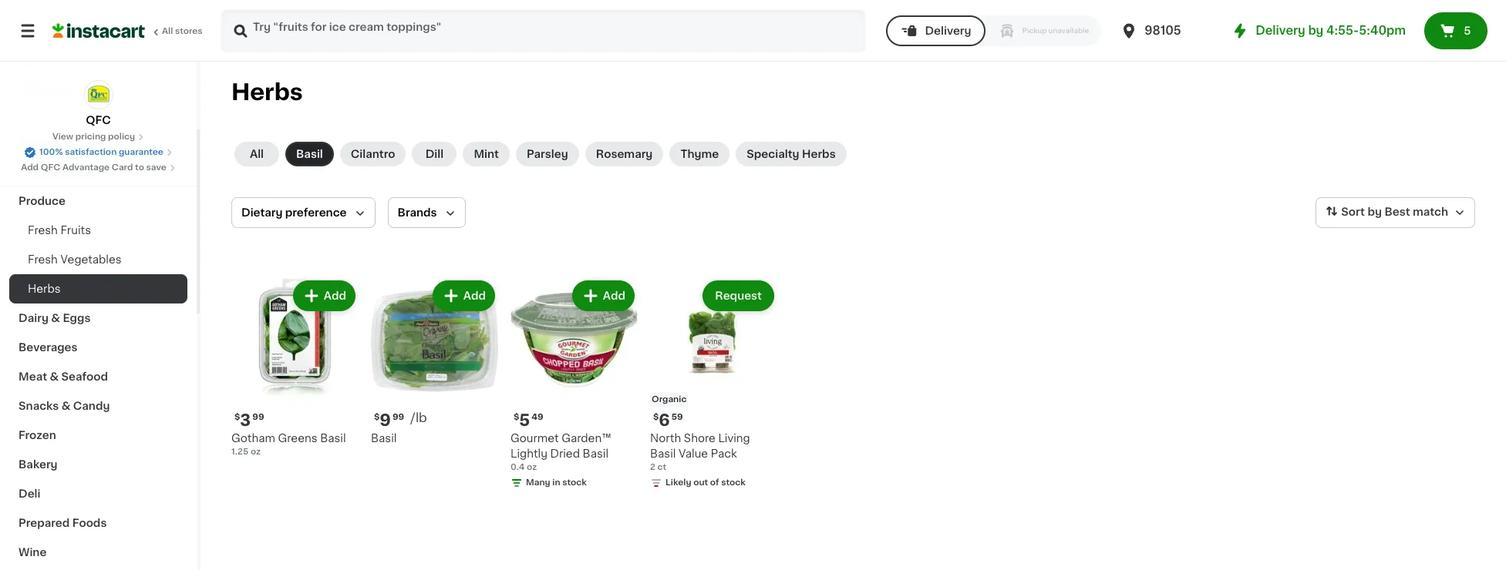 Task type: vqa. For each thing, say whether or not it's contained in the screenshot.
first STOCK from right
yes



Task type: describe. For each thing, give the bounding box(es) containing it.
north shore living basil value pack 2 ct
[[650, 433, 750, 472]]

99 for 3
[[252, 413, 264, 422]]

vegetables
[[61, 255, 122, 265]]

parsley link
[[516, 142, 579, 167]]

Search field
[[222, 11, 865, 51]]

value
[[679, 449, 708, 460]]

basil right all "link"
[[296, 149, 323, 160]]

bakery link
[[9, 450, 187, 480]]

fruits
[[61, 225, 91, 236]]

deli link
[[9, 480, 187, 509]]

product group containing 3
[[231, 278, 359, 459]]

ct
[[658, 464, 667, 472]]

delivery for delivery
[[925, 25, 972, 36]]

deli
[[19, 489, 40, 500]]

basil inside north shore living basil value pack 2 ct
[[650, 449, 676, 460]]

gourmet
[[511, 433, 559, 444]]

many
[[526, 479, 550, 487]]

1 horizontal spatial qfc
[[86, 115, 111, 126]]

view pricing policy
[[52, 133, 135, 141]]

1 stock from the left
[[563, 479, 587, 487]]

dried
[[550, 449, 580, 460]]

$ for 9
[[374, 413, 380, 422]]

lists
[[43, 83, 70, 93]]

49
[[532, 413, 544, 422]]

cilantro
[[351, 149, 395, 160]]

2 add button from the left
[[434, 282, 494, 310]]

all for all
[[250, 149, 264, 160]]

seafood
[[61, 372, 108, 383]]

basil down 9
[[371, 433, 397, 444]]

$9.99 per pound element
[[371, 411, 498, 431]]

best match
[[1385, 207, 1449, 218]]

to
[[135, 164, 144, 172]]

herbs link
[[9, 275, 187, 304]]

buy it again
[[43, 52, 108, 62]]

5 button
[[1425, 12, 1488, 49]]

satisfaction
[[65, 148, 117, 157]]

wine
[[19, 548, 47, 558]]

mint link
[[463, 142, 510, 167]]

specialty herbs
[[747, 149, 836, 160]]

3
[[240, 413, 251, 429]]

foods
[[72, 518, 107, 529]]

100% satisfaction guarantee
[[39, 148, 163, 157]]

organic
[[652, 396, 687, 404]]

specialty
[[747, 149, 800, 160]]

brands
[[398, 207, 437, 218]]

instacart logo image
[[52, 22, 145, 40]]

4:55-
[[1327, 25, 1359, 36]]

lightly
[[511, 449, 548, 460]]

request
[[715, 291, 762, 302]]

2 stock from the left
[[721, 479, 746, 487]]

candy
[[73, 401, 110, 412]]

5 inside product group
[[519, 413, 530, 429]]

$ for 5
[[514, 413, 519, 422]]

dairy & eggs link
[[9, 304, 187, 333]]

add for gourmet garden™ lightly dried basil
[[603, 291, 626, 302]]

match
[[1413, 207, 1449, 218]]

pack
[[711, 449, 737, 460]]

fresh fruits link
[[9, 216, 187, 245]]

6
[[659, 413, 670, 429]]

oz inside gotham greens basil 1.25 oz
[[251, 448, 261, 457]]

best
[[1385, 207, 1410, 218]]

meat & seafood link
[[9, 363, 187, 392]]

basil inside gourmet garden™ lightly dried basil 0.4 oz
[[583, 449, 609, 460]]

Best match Sort by field
[[1316, 197, 1476, 228]]

add button for 5
[[574, 282, 633, 310]]

fresh for fresh vegetables
[[28, 255, 58, 265]]

98105
[[1145, 25, 1182, 36]]

of
[[710, 479, 719, 487]]

beverages
[[19, 342, 78, 353]]

100% satisfaction guarantee button
[[24, 143, 173, 159]]

$ for 3
[[234, 413, 240, 422]]

$ 9 99
[[374, 413, 404, 429]]

5 inside 'button'
[[1464, 25, 1471, 36]]

add qfc advantage card to save
[[21, 164, 166, 172]]

product group containing 5
[[511, 278, 638, 493]]

save
[[146, 164, 166, 172]]

fresh for fresh fruits
[[28, 225, 58, 236]]

dill link
[[412, 142, 457, 167]]

delivery button
[[887, 15, 985, 46]]

9
[[380, 413, 391, 429]]

produce
[[19, 196, 66, 207]]

rosemary link
[[585, 142, 664, 167]]

sort
[[1342, 207, 1365, 218]]

recipes link
[[9, 128, 187, 157]]

oz inside gourmet garden™ lightly dried basil 0.4 oz
[[527, 464, 537, 472]]

dietary preference button
[[231, 197, 375, 228]]

5:40pm
[[1359, 25, 1406, 36]]

brands button
[[388, 197, 466, 228]]

delivery for delivery by 4:55-5:40pm
[[1256, 25, 1306, 36]]

thyme
[[681, 149, 719, 160]]

bakery
[[19, 460, 58, 471]]

& for snacks
[[61, 401, 70, 412]]

0 horizontal spatial qfc
[[41, 164, 60, 172]]

north
[[650, 433, 681, 444]]

meat & seafood
[[19, 372, 108, 383]]

1 vertical spatial herbs
[[802, 149, 836, 160]]

$ 6 59
[[653, 413, 683, 429]]

garden™
[[562, 433, 611, 444]]

basil inside gotham greens basil 1.25 oz
[[320, 433, 346, 444]]

all stores link
[[52, 9, 204, 52]]

0 vertical spatial herbs
[[231, 81, 303, 103]]

dairy & eggs
[[19, 313, 91, 324]]

fresh fruits
[[28, 225, 91, 236]]

& for dairy
[[51, 313, 60, 324]]

snacks & candy
[[19, 401, 110, 412]]

mint
[[474, 149, 499, 160]]

add qfc advantage card to save link
[[21, 162, 176, 174]]

delivery by 4:55-5:40pm
[[1256, 25, 1406, 36]]

all stores
[[162, 27, 203, 35]]

greens
[[278, 433, 317, 444]]

thanksgiving link
[[9, 157, 187, 187]]

all for all stores
[[162, 27, 173, 35]]

advantage
[[62, 164, 110, 172]]



Task type: locate. For each thing, give the bounding box(es) containing it.
product group containing 6
[[650, 278, 778, 493]]

beverages link
[[9, 333, 187, 363]]

qfc logo image
[[84, 80, 113, 110]]

by right the sort on the top of page
[[1368, 207, 1382, 218]]

3 $ from the left
[[514, 413, 519, 422]]

1 add button from the left
[[294, 282, 354, 310]]

gotham
[[231, 433, 275, 444]]

living
[[718, 433, 750, 444]]

dill
[[426, 149, 444, 160]]

1 vertical spatial oz
[[527, 464, 537, 472]]

0 horizontal spatial 5
[[519, 413, 530, 429]]

prepared
[[19, 518, 70, 529]]

guarantee
[[119, 148, 163, 157]]

by inside field
[[1368, 207, 1382, 218]]

herbs up all "link"
[[231, 81, 303, 103]]

by for sort
[[1368, 207, 1382, 218]]

2 vertical spatial &
[[61, 401, 70, 412]]

shore
[[684, 433, 716, 444]]

2 horizontal spatial herbs
[[802, 149, 836, 160]]

qfc up view pricing policy link
[[86, 115, 111, 126]]

fresh inside fresh fruits link
[[28, 225, 58, 236]]

/lb
[[411, 412, 427, 424]]

frozen link
[[9, 421, 187, 450]]

0 vertical spatial qfc
[[86, 115, 111, 126]]

sort by
[[1342, 207, 1382, 218]]

herbs
[[231, 81, 303, 103], [802, 149, 836, 160], [28, 284, 61, 295]]

delivery inside button
[[925, 25, 972, 36]]

card
[[112, 164, 133, 172]]

$ inside '$ 6 59'
[[653, 413, 659, 422]]

2 $ from the left
[[374, 413, 380, 422]]

$ for 6
[[653, 413, 659, 422]]

99 inside $ 3 99
[[252, 413, 264, 422]]

frozen
[[19, 430, 56, 441]]

1 horizontal spatial oz
[[527, 464, 537, 472]]

99
[[252, 413, 264, 422], [393, 413, 404, 422]]

fresh down produce
[[28, 225, 58, 236]]

$ left 49
[[514, 413, 519, 422]]

3 product group from the left
[[511, 278, 638, 493]]

2 fresh from the top
[[28, 255, 58, 265]]

snacks
[[19, 401, 59, 412]]

basil right greens
[[320, 433, 346, 444]]

0 horizontal spatial by
[[1308, 25, 1324, 36]]

0 horizontal spatial add button
[[294, 282, 354, 310]]

99 inside $ 9 99
[[393, 413, 404, 422]]

99 right 9
[[393, 413, 404, 422]]

fresh vegetables link
[[9, 245, 187, 275]]

0 vertical spatial 5
[[1464, 25, 1471, 36]]

1 vertical spatial by
[[1368, 207, 1382, 218]]

gourmet garden™ lightly dried basil 0.4 oz
[[511, 433, 611, 472]]

fresh inside fresh vegetables link
[[28, 255, 58, 265]]

buy it again link
[[9, 42, 187, 73]]

4 product group from the left
[[650, 278, 778, 493]]

5
[[1464, 25, 1471, 36], [519, 413, 530, 429]]

1 $ from the left
[[234, 413, 240, 422]]

0 vertical spatial &
[[51, 313, 60, 324]]

herbs right specialty
[[802, 149, 836, 160]]

2 horizontal spatial add button
[[574, 282, 633, 310]]

recipes
[[19, 137, 64, 148]]

view
[[52, 133, 73, 141]]

0 vertical spatial all
[[162, 27, 173, 35]]

& right meat
[[50, 372, 59, 383]]

0 horizontal spatial herbs
[[28, 284, 61, 295]]

1 horizontal spatial herbs
[[231, 81, 303, 103]]

0 vertical spatial fresh
[[28, 225, 58, 236]]

snacks & candy link
[[9, 392, 187, 421]]

add for basil
[[463, 291, 486, 302]]

stock right in
[[563, 479, 587, 487]]

1 vertical spatial all
[[250, 149, 264, 160]]

99 for 9
[[393, 413, 404, 422]]

100%
[[39, 148, 63, 157]]

1.25
[[231, 448, 249, 457]]

0 vertical spatial oz
[[251, 448, 261, 457]]

product group containing 9
[[371, 278, 498, 447]]

delivery
[[1256, 25, 1306, 36], [925, 25, 972, 36]]

0 vertical spatial by
[[1308, 25, 1324, 36]]

by for delivery
[[1308, 25, 1324, 36]]

dairy
[[19, 313, 49, 324]]

wine link
[[9, 538, 187, 568]]

1 horizontal spatial 99
[[393, 413, 404, 422]]

2 product group from the left
[[371, 278, 498, 447]]

fresh down fresh fruits
[[28, 255, 58, 265]]

99 right 3
[[252, 413, 264, 422]]

herbs inside "link"
[[28, 284, 61, 295]]

0 horizontal spatial delivery
[[925, 25, 972, 36]]

& left eggs
[[51, 313, 60, 324]]

fresh vegetables
[[28, 255, 122, 265]]

$ left 59 on the left
[[653, 413, 659, 422]]

meat
[[19, 372, 47, 383]]

fresh
[[28, 225, 58, 236], [28, 255, 58, 265]]

again
[[78, 52, 108, 62]]

view pricing policy link
[[52, 131, 144, 143]]

stock
[[563, 479, 587, 487], [721, 479, 746, 487]]

basil down garden™
[[583, 449, 609, 460]]

in
[[553, 479, 560, 487]]

2 vertical spatial herbs
[[28, 284, 61, 295]]

add for gotham greens basil
[[324, 291, 346, 302]]

product group
[[231, 278, 359, 459], [371, 278, 498, 447], [511, 278, 638, 493], [650, 278, 778, 493]]

3 add button from the left
[[574, 282, 633, 310]]

all link
[[234, 142, 279, 167]]

prepared foods link
[[9, 509, 187, 538]]

oz down lightly
[[527, 464, 537, 472]]

$ inside $ 9 99
[[374, 413, 380, 422]]

oz down gotham
[[251, 448, 261, 457]]

&
[[51, 313, 60, 324], [50, 372, 59, 383], [61, 401, 70, 412]]

1 horizontal spatial delivery
[[1256, 25, 1306, 36]]

stock right of
[[721, 479, 746, 487]]

1 horizontal spatial stock
[[721, 479, 746, 487]]

4 $ from the left
[[653, 413, 659, 422]]

service type group
[[887, 15, 1102, 46]]

add button for 3
[[294, 282, 354, 310]]

it
[[68, 52, 75, 62]]

0 horizontal spatial all
[[162, 27, 173, 35]]

1 vertical spatial fresh
[[28, 255, 58, 265]]

qfc down 100%
[[41, 164, 60, 172]]

& inside 'link'
[[61, 401, 70, 412]]

2 99 from the left
[[393, 413, 404, 422]]

& inside "link"
[[51, 313, 60, 324]]

prepared foods
[[19, 518, 107, 529]]

1 product group from the left
[[231, 278, 359, 459]]

$ up gotham
[[234, 413, 240, 422]]

1 99 from the left
[[252, 413, 264, 422]]

98105 button
[[1120, 9, 1213, 52]]

0 horizontal spatial oz
[[251, 448, 261, 457]]

parsley
[[527, 149, 568, 160]]

basil link
[[285, 142, 334, 167]]

thanksgiving
[[19, 167, 92, 177]]

stores
[[175, 27, 203, 35]]

$ left "/lb"
[[374, 413, 380, 422]]

& left candy
[[61, 401, 70, 412]]

likely
[[666, 479, 691, 487]]

1 horizontal spatial 5
[[1464, 25, 1471, 36]]

many in stock
[[526, 479, 587, 487]]

1 fresh from the top
[[28, 225, 58, 236]]

rosemary
[[596, 149, 653, 160]]

1 vertical spatial &
[[50, 372, 59, 383]]

dietary
[[241, 207, 283, 218]]

1 vertical spatial 5
[[519, 413, 530, 429]]

59
[[672, 413, 683, 422]]

None search field
[[221, 9, 867, 52]]

produce link
[[9, 187, 187, 216]]

eggs
[[63, 313, 91, 324]]

1 vertical spatial qfc
[[41, 164, 60, 172]]

$ inside "$ 5 49"
[[514, 413, 519, 422]]

all left stores
[[162, 27, 173, 35]]

pricing
[[75, 133, 106, 141]]

1 horizontal spatial by
[[1368, 207, 1382, 218]]

$
[[234, 413, 240, 422], [374, 413, 380, 422], [514, 413, 519, 422], [653, 413, 659, 422]]

all left basil link
[[250, 149, 264, 160]]

herbs up dairy & eggs at left
[[28, 284, 61, 295]]

0 horizontal spatial stock
[[563, 479, 587, 487]]

$ 5 49
[[514, 413, 544, 429]]

thyme link
[[670, 142, 730, 167]]

basil
[[296, 149, 323, 160], [320, 433, 346, 444], [371, 433, 397, 444], [583, 449, 609, 460], [650, 449, 676, 460]]

all inside "link"
[[250, 149, 264, 160]]

buy
[[43, 52, 65, 62]]

all
[[162, 27, 173, 35], [250, 149, 264, 160]]

add
[[21, 164, 39, 172], [324, 291, 346, 302], [463, 291, 486, 302], [603, 291, 626, 302]]

$ inside $ 3 99
[[234, 413, 240, 422]]

1 horizontal spatial add button
[[434, 282, 494, 310]]

qfc
[[86, 115, 111, 126], [41, 164, 60, 172]]

by left 4:55-
[[1308, 25, 1324, 36]]

request button
[[704, 282, 773, 310]]

basil up the ct
[[650, 449, 676, 460]]

lists link
[[9, 73, 187, 103]]

1 horizontal spatial all
[[250, 149, 264, 160]]

out
[[694, 479, 708, 487]]

& for meat
[[50, 372, 59, 383]]

0 horizontal spatial 99
[[252, 413, 264, 422]]



